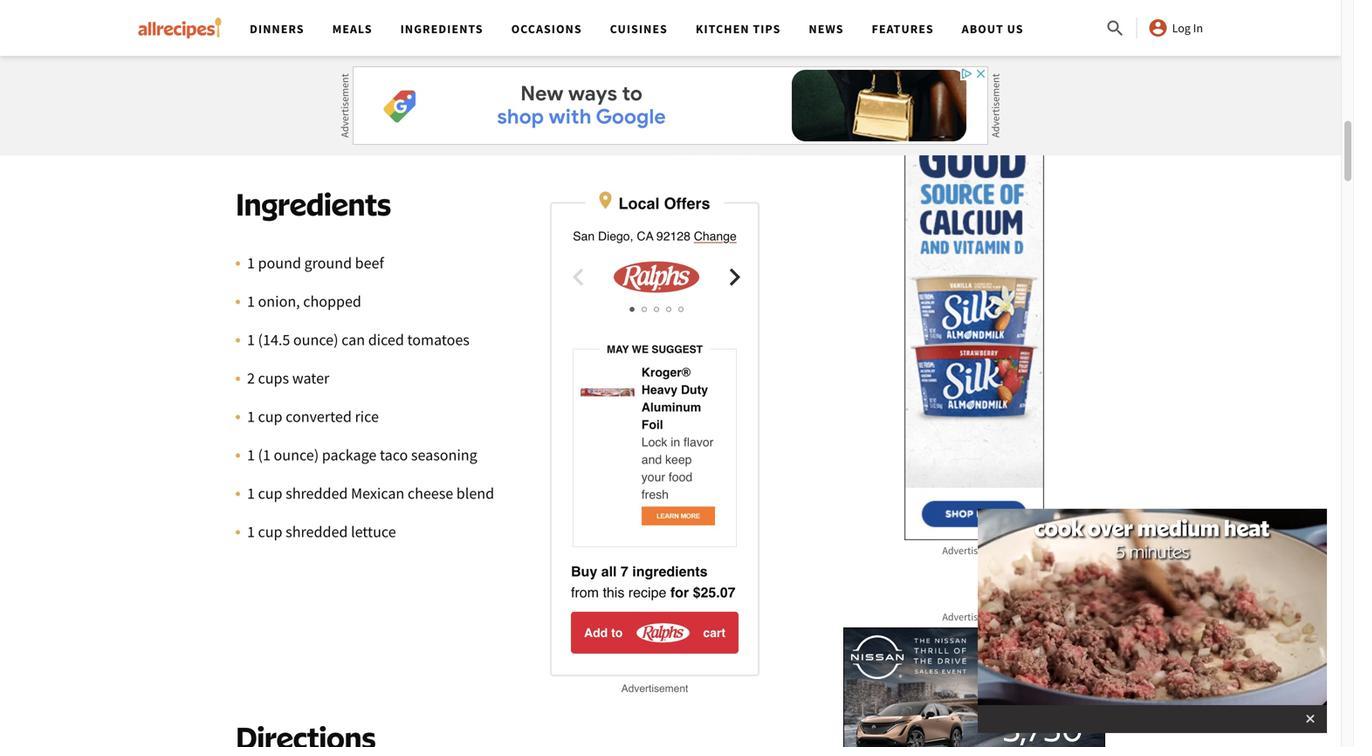 Task type: describe. For each thing, give the bounding box(es) containing it.
(1
[[258, 445, 271, 465]]

in
[[671, 435, 680, 449]]

aluminum
[[642, 401, 701, 414]]

(14.5
[[258, 330, 290, 350]]

food
[[669, 470, 693, 484]]

water
[[292, 369, 329, 388]]

0 vertical spatial ingredients
[[400, 21, 483, 37]]

cup for shredded lettuce
[[258, 522, 282, 542]]

beef
[[355, 253, 384, 273]]

1 (14.5 ounce) can diced tomatoes
[[247, 330, 470, 350]]

diced
[[368, 330, 404, 350]]

cuisines
[[610, 21, 668, 37]]

onion,
[[258, 292, 300, 311]]

about us
[[962, 21, 1024, 37]]

duty
[[681, 383, 708, 397]]

cup for converted rice
[[258, 407, 282, 427]]

1 cup shredded lettuce
[[247, 522, 396, 542]]

heavy
[[642, 383, 678, 397]]

chopped
[[303, 292, 361, 311]]

local offers
[[619, 195, 710, 213]]

all
[[601, 564, 617, 580]]

shredded for shredded mexican cheese blend
[[286, 484, 348, 504]]

ingredients
[[632, 564, 708, 580]]

suggest
[[652, 344, 703, 356]]

ounce) for (1
[[274, 445, 319, 465]]

add to
[[584, 626, 623, 640]]

for
[[670, 585, 689, 601]]

recipe
[[628, 585, 667, 601]]

log in
[[1172, 20, 1203, 36]]

1 pound ground beef
[[247, 253, 384, 273]]

1 onion, chopped
[[247, 292, 361, 311]]

1 for 1 cup shredded mexican cheese blend
[[247, 484, 255, 504]]

fresh
[[642, 488, 669, 502]]

1 vertical spatial ralphs logo image
[[626, 620, 700, 646]]

offers
[[664, 195, 710, 213]]

cuisines link
[[610, 21, 668, 37]]

taco
[[380, 445, 408, 465]]

cart
[[703, 626, 726, 640]]

dinners
[[250, 21, 304, 37]]

$25.07
[[693, 585, 736, 601]]

san diego, ca 92128 change
[[573, 229, 737, 243]]

can
[[342, 330, 365, 350]]

and
[[642, 453, 662, 467]]

buy
[[571, 564, 597, 580]]

1 for 1 (1 ounce) package taco seasoning
[[247, 445, 255, 465]]

about us link
[[962, 21, 1024, 37]]

0 vertical spatial ralphs logo image
[[595, 260, 718, 295]]

keep
[[665, 453, 692, 467]]

converted
[[286, 407, 352, 427]]

from
[[571, 585, 599, 601]]

features link
[[872, 21, 934, 37]]

92128
[[657, 229, 691, 243]]

features
[[872, 21, 934, 37]]

we
[[632, 344, 649, 356]]

mexican
[[351, 484, 404, 504]]

change
[[694, 229, 737, 243]]

1 for 1 onion, chopped
[[247, 292, 255, 311]]

kitchen
[[696, 21, 750, 37]]

kroger®
[[642, 366, 691, 380]]

log in link
[[1148, 17, 1203, 38]]

pound
[[258, 253, 301, 273]]

blend
[[456, 484, 494, 504]]

meals link
[[332, 21, 372, 37]]

2 cups water
[[247, 369, 329, 388]]



Task type: locate. For each thing, give the bounding box(es) containing it.
foil
[[642, 418, 663, 432]]

advertisement region
[[236, 0, 760, 160], [905, 17, 1044, 540], [353, 66, 988, 145], [843, 628, 1105, 747]]

1 horizontal spatial ingredients
[[400, 21, 483, 37]]

seasoning
[[411, 445, 477, 465]]

home image
[[138, 17, 222, 38]]

3 1 from the top
[[247, 330, 255, 350]]

ounce) left can
[[293, 330, 338, 350]]

ralphs logo image down san diego, ca 92128 change
[[595, 260, 718, 295]]

ca
[[637, 229, 653, 243]]

buy all 7 ingredients from this recipe for $25.07
[[571, 564, 736, 601]]

diego,
[[598, 229, 633, 243]]

1 cup converted rice
[[247, 407, 379, 427]]

navigation containing dinners
[[236, 0, 1105, 56]]

shredded for shredded lettuce
[[286, 522, 348, 542]]

news
[[809, 21, 844, 37]]

package
[[322, 445, 377, 465]]

0 vertical spatial cup
[[258, 407, 282, 427]]

cups
[[258, 369, 289, 388]]

this
[[603, 585, 625, 601]]

1 1 from the top
[[247, 253, 255, 273]]

1 (1 ounce) package taco seasoning
[[247, 445, 477, 465]]

ounce)
[[293, 330, 338, 350], [274, 445, 319, 465]]

ralphs logo image down recipe
[[626, 620, 700, 646]]

1 vertical spatial shredded
[[286, 522, 348, 542]]

1 vertical spatial cup
[[258, 484, 282, 504]]

to
[[611, 626, 623, 640]]

navigation
[[236, 0, 1105, 56]]

may we suggest
[[607, 344, 703, 356]]

1 for 1 cup converted rice
[[247, 407, 255, 427]]

7 1 from the top
[[247, 522, 255, 542]]

meals
[[332, 21, 372, 37]]

log
[[1172, 20, 1191, 36]]

1 vertical spatial ingredients
[[236, 185, 391, 223]]

in
[[1193, 20, 1203, 36]]

6 1 from the top
[[247, 484, 255, 504]]

us
[[1007, 21, 1024, 37]]

about
[[962, 21, 1004, 37]]

ingredients link
[[400, 21, 483, 37]]

lettuce
[[351, 522, 396, 542]]

tips
[[753, 21, 781, 37]]

san
[[573, 229, 595, 243]]

tomatoes
[[407, 330, 470, 350]]

0 horizontal spatial ingredients
[[236, 185, 391, 223]]

kitchen tips link
[[696, 21, 781, 37]]

cup
[[258, 407, 282, 427], [258, 484, 282, 504], [258, 522, 282, 542]]

flavor
[[684, 435, 714, 449]]

advertisement
[[621, 683, 688, 695]]

ralphs logo image
[[595, 260, 718, 295], [626, 620, 700, 646]]

5 1 from the top
[[247, 445, 255, 465]]

dinners link
[[250, 21, 304, 37]]

4 1 from the top
[[247, 407, 255, 427]]

2
[[247, 369, 255, 388]]

2 vertical spatial cup
[[258, 522, 282, 542]]

7
[[621, 564, 628, 580]]

1 vertical spatial ounce)
[[274, 445, 319, 465]]

cheese
[[408, 484, 453, 504]]

occasions link
[[511, 21, 582, 37]]

local
[[619, 195, 660, 213]]

2 shredded from the top
[[286, 522, 348, 542]]

1 cup shredded mexican cheese blend
[[247, 484, 494, 504]]

1 for 1 cup shredded lettuce
[[247, 522, 255, 542]]

change button
[[694, 228, 737, 245]]

shredded left lettuce
[[286, 522, 348, 542]]

1 for 1 pound ground beef
[[247, 253, 255, 273]]

ounce) for (14.5
[[293, 330, 338, 350]]

3 cup from the top
[[258, 522, 282, 542]]

cup for shredded mexican cheese blend
[[258, 484, 282, 504]]

shredded up 1 cup shredded lettuce
[[286, 484, 348, 504]]

1 for 1 (14.5 ounce) can diced tomatoes
[[247, 330, 255, 350]]

rice
[[355, 407, 379, 427]]

ounce) right (1
[[274, 445, 319, 465]]

account image
[[1148, 17, 1169, 38]]

0 vertical spatial shredded
[[286, 484, 348, 504]]

shredded
[[286, 484, 348, 504], [286, 522, 348, 542]]

may
[[607, 344, 629, 356]]

2 1 from the top
[[247, 292, 255, 311]]

occasions
[[511, 21, 582, 37]]

0 vertical spatial ounce)
[[293, 330, 338, 350]]

kitchen tips
[[696, 21, 781, 37]]

add
[[584, 626, 608, 640]]

1
[[247, 253, 255, 273], [247, 292, 255, 311], [247, 330, 255, 350], [247, 407, 255, 427], [247, 445, 255, 465], [247, 484, 255, 504], [247, 522, 255, 542]]

1 cup from the top
[[258, 407, 282, 427]]

1 shredded from the top
[[286, 484, 348, 504]]

your
[[642, 470, 665, 484]]

ingredients
[[400, 21, 483, 37], [236, 185, 391, 223]]

2 cup from the top
[[258, 484, 282, 504]]

kroger® heavy duty aluminum foil lock in flavor and keep your food fresh
[[642, 366, 714, 502]]

search image
[[1105, 18, 1126, 39]]

news link
[[809, 21, 844, 37]]

ground
[[304, 253, 352, 273]]

lock
[[642, 435, 667, 449]]



Task type: vqa. For each thing, say whether or not it's contained in the screenshot.
"York"
no



